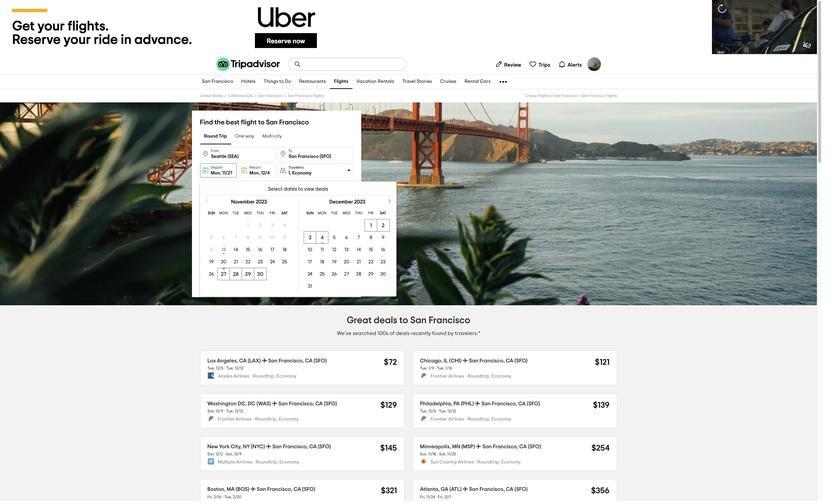Task type: describe. For each thing, give the bounding box(es) containing it.
- down "angeles,"
[[224, 367, 225, 371]]

7 for tue nov 07 2023 cell
[[235, 236, 237, 240]]

francisco down restaurants link
[[295, 94, 312, 98]]

tue, down boston, ma (bos) on the left of page
[[224, 496, 232, 500]]

tue, 12/5  - tue, 12/12 for $72
[[207, 367, 244, 371]]

mon nov 06 2023 cell
[[218, 232, 230, 244]]

100s
[[378, 331, 388, 337]]

ca for $72
[[305, 359, 313, 364]]

rental cars link
[[461, 75, 495, 89]]

depart
[[211, 166, 223, 170]]

9 for "thu nov 09 2023" cell
[[259, 236, 262, 240]]

great deals to san francisco
[[347, 316, 470, 326]]

grid containing 27
[[200, 200, 298, 293]]

thu nov 09 2023 cell
[[254, 232, 266, 244]]

12/1
[[444, 496, 451, 500]]

sat, for $254
[[420, 453, 427, 457]]

frontier airlines - roundtrip, economy for $129
[[218, 418, 299, 422]]

san right (chi)
[[469, 359, 478, 364]]

mon dec 11 2023 cell
[[316, 244, 328, 256]]

cruises
[[440, 79, 457, 84]]

to for select dates to view deals
[[298, 187, 303, 192]]

- down (lax)
[[250, 375, 252, 379]]

row containing 19
[[205, 256, 291, 269]]

9 for sat dec 09 2023 cell at the top
[[382, 236, 385, 240]]

26 for tue dec 26 2023 cell
[[332, 272, 337, 277]]

country
[[440, 460, 457, 465]]

sun nov 05 2023 cell
[[205, 232, 218, 244]]

dates
[[284, 187, 297, 192]]

states
[[212, 94, 223, 98]]

alerts
[[568, 62, 582, 68]]

san up 'united'
[[202, 79, 210, 84]]

thu dec 21 2023 cell
[[353, 256, 365, 269]]

grid containing 1
[[298, 200, 396, 293]]

- down washington
[[224, 410, 225, 414]]

sun dec 24 2023 cell
[[304, 269, 316, 281]]

cheap
[[525, 94, 537, 98]]

(ca)
[[246, 94, 253, 98]]

dc
[[248, 402, 255, 407]]

roundtrip, for $129
[[255, 418, 278, 422]]

fri nov 03 2023 cell
[[266, 220, 278, 232]]

ca for $254
[[519, 444, 527, 450]]

12/12 for $139
[[447, 410, 456, 414]]

minneapolis,
[[420, 444, 451, 450]]

unpublishedflight
[[286, 234, 331, 239]]

airlines for $129
[[236, 418, 252, 422]]

12/12 for $129
[[235, 410, 243, 414]]

thu nov 02 2023 cell
[[254, 220, 266, 232]]

san francisco, ca (sfo) for $72
[[268, 359, 327, 364]]

(sfo) for $254
[[528, 444, 541, 450]]

11 for the "mon dec 11 2023" cell
[[321, 248, 324, 253]]

tue dec 05 2023 cell
[[328, 232, 340, 244]]

tue, 1/9  - tue, 1/16
[[420, 367, 452, 371]]

sat for 28
[[380, 212, 386, 215]]

2/20
[[233, 496, 241, 500]]

economy for $121
[[491, 375, 511, 379]]

select all
[[200, 264, 222, 269]]

multiple airlines - roundtrip, economy
[[218, 460, 299, 465]]

november 2023
[[231, 200, 267, 205]]

1 horizontal spatial san francisco
[[258, 94, 282, 98]]

flights50off
[[286, 217, 315, 222]]

28 for tue nov 28 2023 "cell"
[[233, 272, 239, 277]]

sun dec 17 2023 cell
[[304, 256, 316, 269]]

tue, down "angeles,"
[[226, 367, 234, 371]]

sat dec 30 2023 cell
[[377, 269, 389, 281]]

we've searched 100s of deals recently found by travelers.*
[[337, 331, 480, 337]]

include
[[264, 188, 282, 193]]

ca for $121
[[506, 359, 513, 364]]

22 for the fri dec 22 2023 cell
[[368, 260, 373, 265]]

new york city, ny (nyc)
[[207, 444, 265, 450]]

wed nov 08 2023 cell
[[242, 232, 254, 244]]

wed nov 22 2023 cell
[[242, 256, 254, 269]]

roundtrip, for $121
[[468, 375, 490, 379]]

sat nov 11 2023 cell
[[278, 232, 291, 244]]

- down alerts
[[579, 94, 580, 98]]

angeles,
[[217, 359, 238, 364]]

select for select dates to view deals
[[268, 187, 283, 192]]

los angeles, ca (lax)
[[207, 359, 261, 364]]

29 for fri dec 29 2023 cell
[[368, 272, 374, 277]]

boston, ma (bos)
[[207, 487, 249, 493]]

11/25
[[447, 453, 456, 457]]

view
[[304, 187, 314, 192]]

$72
[[384, 359, 397, 367]]

$321
[[381, 488, 397, 496]]

economy for $72
[[277, 375, 296, 379]]

window)
[[247, 205, 264, 209]]

25 for the mon dec 25 2023 cell
[[320, 272, 325, 277]]

wed for 6
[[244, 212, 252, 215]]

thu for 6
[[256, 212, 264, 215]]

wed dec 27 2023 cell
[[340, 269, 353, 281]]

to right flight
[[258, 119, 265, 126]]

- down dc
[[253, 418, 254, 422]]

to left the 'do'
[[279, 79, 284, 84]]

fri for 4
[[368, 212, 374, 215]]

airlines up 'tue nov 14 2023' cell
[[227, 234, 245, 239]]

13 for mon nov 13 2023 'cell'
[[222, 248, 226, 253]]

city
[[274, 134, 282, 139]]

- down (msp)
[[475, 460, 476, 465]]

11/27
[[222, 171, 232, 176]]

(nyc)
[[251, 444, 265, 450]]

(atl)
[[449, 487, 462, 493]]

- right 11/24
[[436, 496, 437, 500]]

(sfo) for $129
[[324, 402, 337, 407]]

6 for 'mon nov 06 2023' cell
[[222, 236, 225, 240]]

1 inside travelers 1 , economy
[[288, 171, 290, 176]]

sun for 3
[[306, 212, 314, 215]]

ny
[[243, 444, 250, 450]]

tue nov 07 2023 cell
[[230, 232, 242, 244]]

0 vertical spatial san francisco link
[[198, 75, 237, 89]]

- down philadelphia,
[[437, 410, 438, 414]]

airlines for $121
[[448, 375, 464, 379]]

23 for sat dec 23 2023 cell
[[381, 260, 386, 265]]

$254
[[592, 445, 610, 453]]

sat dec 02 2023 cell
[[377, 220, 389, 232]]

the
[[214, 119, 225, 126]]

by
[[448, 331, 454, 337]]

airports
[[302, 188, 322, 193]]

2 horizontal spatial sun
[[431, 460, 438, 465]]

tue dec 19 2023 cell
[[328, 256, 340, 269]]

- right 12/2
[[224, 453, 225, 457]]

francisco down things to do link on the left of page
[[266, 94, 282, 98]]

5 for tue dec 05 2023 cell
[[333, 236, 336, 240]]

all
[[217, 264, 222, 269]]

wed nov 15 2023 cell
[[242, 244, 254, 256]]

(lax)
[[248, 359, 261, 364]]

sat dec 09 2023 cell
[[377, 232, 389, 244]]

travel stories link
[[398, 75, 436, 89]]

0 vertical spatial 12/9
[[216, 410, 223, 414]]

return mon, 12/4
[[250, 166, 270, 176]]

flights
[[275, 280, 290, 285]]

hotels
[[241, 79, 256, 84]]

- up (phl)
[[465, 375, 467, 379]]

select dates to view deals
[[268, 187, 328, 192]]

sat, up multiple at left bottom
[[226, 453, 233, 457]]

fri nov 17 2023 cell
[[266, 244, 278, 256]]

(sfo) for $145
[[318, 444, 331, 450]]

great
[[347, 316, 372, 326]]

thu dec 28 2023 cell
[[353, 269, 365, 281]]

multiple
[[218, 460, 235, 465]]

fri, for $356
[[420, 496, 426, 500]]

profile picture image
[[587, 58, 601, 71]]

california
[[228, 94, 245, 98]]

restaurants
[[299, 79, 326, 84]]

san down alerts
[[581, 94, 588, 98]]

22 for wed nov 22 2023 cell
[[246, 260, 251, 265]]

25 for sat nov 25 2023 cell
[[282, 260, 287, 265]]

new
[[207, 444, 218, 450]]

tue, left the 1/9
[[420, 367, 428, 371]]

$356
[[591, 488, 610, 496]]

thu for 4
[[355, 212, 362, 215]]

san francisco flights link
[[288, 94, 324, 98]]

multi-
[[262, 134, 274, 139]]

thu nov 30 2023 cell
[[254, 269, 266, 281]]

san right (atl)
[[469, 487, 478, 493]]

21 for thu dec 21 2023 cell
[[357, 260, 361, 265]]

21 for tue nov 21 2023 cell
[[234, 260, 238, 265]]

review
[[504, 62, 521, 68]]

dc,
[[238, 402, 247, 407]]

27 for mon nov 27 2023 cell
[[221, 272, 226, 277]]

san francisco, ca (sfo) for $121
[[469, 359, 528, 364]]

san up recently
[[410, 316, 427, 326]]

(bos)
[[236, 487, 249, 493]]

1 horizontal spatial san francisco link
[[258, 94, 282, 98]]

4 for mon dec 04 2023 cell
[[321, 235, 324, 241]]

san right the (ca)
[[258, 94, 265, 98]]

1/9
[[429, 367, 434, 371]]

1 horizontal spatial 12/9
[[234, 453, 242, 457]]

2023 for 6
[[256, 200, 267, 205]]

francisco down profile picture
[[588, 94, 605, 98]]

tue, 12/5  - tue, 12/12 for $139
[[420, 410, 456, 414]]

ga
[[441, 487, 448, 493]]

washington
[[207, 402, 237, 407]]

2 for 30
[[259, 223, 261, 228]]

1 for 4
[[370, 223, 372, 229]]

- down (phl)
[[465, 418, 467, 422]]

- right the 1/9
[[435, 367, 436, 371]]

mon for 6
[[219, 212, 228, 215]]

tue for 6
[[232, 212, 239, 215]]

atlanta,
[[420, 487, 440, 493]]

airlines for $145
[[236, 460, 252, 465]]

sat, for $129
[[207, 410, 215, 414]]

los
[[207, 359, 216, 364]]

fri, 2/16  - tue, 2/20
[[207, 496, 241, 500]]

thu nov 23 2023 cell
[[254, 256, 266, 269]]

29 for 'wed nov 29 2023' cell
[[245, 272, 251, 277]]

fri nov 24 2023 cell
[[266, 256, 278, 269]]

30 for sat dec 30 2023 cell
[[380, 272, 386, 277]]

mon nov 13 2023 cell
[[218, 244, 230, 256]]

2/16
[[214, 496, 221, 500]]

10 for sun dec 10 2023 cell
[[308, 248, 312, 253]]

mon for 4
[[318, 212, 327, 215]]

- right 11/18
[[437, 453, 438, 457]]

find the best flight to san francisco
[[200, 119, 309, 126]]

san francisco flights
[[288, 94, 324, 98]]

ma
[[227, 487, 235, 493]]

thu nov 16 2023 cell
[[254, 244, 266, 256]]

city or airport text field for from
[[200, 147, 275, 162]]

tue nov 14 2023 cell
[[230, 244, 242, 256]]

- down "(nyc)"
[[253, 460, 254, 465]]

atlanta, ga (atl)
[[420, 487, 462, 493]]

trips
[[538, 62, 550, 68]]

francisco up by
[[429, 316, 470, 326]]

(was)
[[257, 402, 271, 407]]

december 2023
[[329, 200, 365, 205]]

roundtrip, for $139
[[468, 418, 490, 422]]

12/2
[[216, 453, 223, 457]]

san right (bos)
[[257, 487, 266, 493]]

san right (was)
[[278, 402, 288, 407]]

alerts link
[[556, 58, 585, 71]]

tue nov 28 2023 cell
[[230, 269, 242, 281]]

francisco up states at left
[[212, 79, 233, 84]]

(chi)
[[449, 359, 462, 364]]

francisco, for $129
[[289, 402, 314, 407]]

san up multi-city
[[266, 119, 278, 126]]

boston,
[[207, 487, 226, 493]]

philadelphia, pa (phl)
[[420, 402, 474, 407]]

sun nov 26 2023 cell
[[205, 269, 218, 281]]

tue for 4
[[331, 212, 338, 215]]

16 for thu nov 16 2023 cell
[[258, 248, 262, 253]]

airlines for $139
[[448, 418, 464, 422]]



Task type: locate. For each thing, give the bounding box(es) containing it.
City or Airport text field
[[200, 147, 275, 162], [277, 147, 353, 162]]

1 14 from the left
[[234, 248, 238, 253]]

16 inside cell
[[381, 248, 385, 253]]

ca for $129
[[315, 402, 323, 407]]

27 inside cell
[[344, 272, 349, 277]]

found
[[432, 331, 446, 337]]

14 inside 'tue nov 14 2023' cell
[[234, 248, 238, 253]]

row group containing 27
[[205, 220, 293, 281]]

0 horizontal spatial 16
[[258, 248, 262, 253]]

18 for mon dec 18 2023 cell
[[320, 260, 324, 265]]

(sfo) for $139
[[527, 402, 540, 407]]

find flights
[[263, 280, 290, 285]]

2 16 from the left
[[381, 248, 385, 253]]

2 row group from the left
[[304, 220, 391, 293]]

$139
[[593, 402, 610, 410]]

sun down compare
[[208, 212, 215, 215]]

sat, left 11/18
[[420, 453, 427, 457]]

sat dec 23 2023 cell
[[377, 256, 389, 269]]

fri for 6
[[270, 212, 275, 215]]

fri, for $321
[[207, 496, 213, 500]]

tue,
[[207, 367, 215, 371], [226, 367, 234, 371], [420, 367, 428, 371], [437, 367, 445, 371], [226, 410, 234, 414], [420, 410, 428, 414], [439, 410, 447, 414], [224, 496, 232, 500]]

wed for 4
[[343, 212, 350, 215]]

1 horizontal spatial 26
[[332, 272, 337, 277]]

1 vertical spatial 11
[[321, 248, 324, 253]]

1 horizontal spatial 28
[[356, 272, 361, 277]]

1 15 from the left
[[246, 248, 250, 253]]

tue nov 21 2023 cell
[[230, 256, 242, 269]]

1 mon, from the left
[[211, 171, 221, 176]]

2023 down include
[[256, 200, 267, 205]]

city or airport text field up travelers 1 , economy
[[277, 147, 353, 162]]

row group containing 1
[[304, 220, 391, 293]]

fri dec 08 2023 cell
[[365, 232, 377, 244]]

mon nov 27 2023 cell
[[218, 269, 230, 281]]

grid
[[200, 200, 298, 293], [298, 200, 396, 293]]

1 vertical spatial deals
[[374, 316, 397, 326]]

francisco down alerts
[[562, 94, 578, 98]]

0 horizontal spatial 25
[[282, 260, 287, 265]]

2 horizontal spatial 1
[[370, 223, 372, 229]]

1 horizontal spatial tue, 12/5  - tue, 12/12
[[420, 410, 456, 414]]

10 for fri nov 10 2023 "cell"
[[270, 236, 275, 240]]

12 left wed dec 13 2023 cell
[[332, 248, 336, 253]]

row containing 27
[[205, 269, 291, 281]]

11/18
[[428, 453, 436, 457]]

2 12 from the left
[[332, 248, 336, 253]]

tue, down philadelphia,
[[420, 410, 428, 414]]

2 city or airport text field from the left
[[277, 147, 353, 162]]

2 13 from the left
[[344, 248, 349, 253]]

california (ca) link
[[228, 94, 253, 98]]

1 13 from the left
[[222, 248, 226, 253]]

frontier for $129
[[218, 418, 235, 422]]

airlines for $72
[[233, 375, 249, 379]]

0 horizontal spatial 4
[[283, 223, 286, 228]]

2 26 from the left
[[332, 272, 337, 277]]

of
[[390, 331, 395, 337]]

2 right fri dec 01 2023 cell
[[382, 223, 385, 229]]

san francisco, ca (sfo) for $145
[[272, 444, 331, 450]]

searched
[[353, 331, 376, 337]]

8 for fri dec 08 2023 cell
[[370, 236, 372, 240]]

2 20 from the left
[[344, 260, 349, 265]]

1 horizontal spatial 5
[[333, 236, 336, 240]]

san right (msp)
[[482, 444, 492, 450]]

4 inside cell
[[283, 223, 286, 228]]

2 mon, from the left
[[250, 171, 260, 176]]

12 for 'sun nov 12 2023' cell
[[209, 248, 214, 253]]

0 horizontal spatial tue
[[232, 212, 239, 215]]

united
[[200, 94, 211, 98]]

row containing 24
[[304, 269, 389, 281]]

0 vertical spatial 10
[[270, 236, 275, 240]]

1 vertical spatial 24
[[308, 272, 312, 277]]

0 horizontal spatial 9
[[259, 236, 262, 240]]

0 horizontal spatial 30
[[257, 272, 263, 277]]

round trip
[[204, 134, 227, 139]]

1 9 from the left
[[259, 236, 262, 240]]

1 horizontal spatial 8
[[370, 236, 372, 240]]

3 for sun dec 03 2023 'cell'
[[308, 235, 311, 241]]

tue, down philadelphia, pa (phl)
[[439, 410, 447, 414]]

compare
[[200, 205, 219, 209]]

1 horizontal spatial 21
[[357, 260, 361, 265]]

10 inside sun dec 10 2023 cell
[[308, 248, 312, 253]]

fri nov 10 2023 cell
[[266, 232, 278, 244]]

economy inside travelers 1 , economy
[[292, 171, 312, 176]]

2 7 from the left
[[358, 236, 360, 240]]

1 horizontal spatial fri,
[[420, 496, 426, 500]]

5 up tue dec 12 2023 cell
[[333, 236, 336, 240]]

21 left wed nov 22 2023 cell
[[234, 260, 238, 265]]

1 sat from the left
[[281, 212, 288, 215]]

vacation rentals
[[356, 79, 394, 84]]

5
[[210, 236, 213, 240], [333, 236, 336, 240]]

29 right "thu dec 28 2023" cell
[[368, 272, 374, 277]]

1 horizontal spatial select
[[268, 187, 283, 192]]

2 8 from the left
[[370, 236, 372, 240]]

search image
[[294, 61, 301, 68]]

0 horizontal spatial 8
[[247, 236, 249, 240]]

travel stories
[[402, 79, 432, 84]]

0 horizontal spatial 11
[[283, 236, 286, 240]]

0 horizontal spatial fri
[[270, 212, 275, 215]]

city or airport text field for to
[[277, 147, 353, 162]]

row containing 12
[[205, 244, 291, 256]]

fri dec 22 2023 cell
[[365, 256, 377, 269]]

13 for wed dec 13 2023 cell
[[344, 248, 349, 253]]

28 right mon nov 27 2023 cell
[[233, 272, 239, 277]]

row containing 5
[[205, 232, 291, 244]]

8 right tue nov 07 2023 cell
[[247, 236, 249, 240]]

19 inside cell
[[209, 260, 214, 265]]

2 inside cell
[[259, 223, 261, 228]]

1 7 from the left
[[235, 236, 237, 240]]

2 grid from the left
[[298, 200, 396, 293]]

1 horizontal spatial 2
[[382, 223, 385, 229]]

23
[[258, 260, 263, 265], [381, 260, 386, 265]]

alaska airlines
[[209, 234, 245, 239]]

2 2023 from the left
[[354, 200, 365, 205]]

airlines down 1/16
[[448, 375, 464, 379]]

$145
[[380, 445, 397, 453]]

vacation
[[356, 79, 377, 84]]

wed nov 29 2023 cell
[[242, 269, 254, 281]]

sat, 12/2  - sat, 12/9
[[207, 453, 242, 457]]

1 horizontal spatial 12/5
[[429, 410, 436, 414]]

1 vertical spatial select
[[200, 264, 215, 269]]

2 22 from the left
[[368, 260, 373, 265]]

14 inside the thu dec 14 2023 cell
[[357, 248, 361, 253]]

sun country airlines - roundtrip, economy
[[431, 460, 521, 465]]

san francisco, ca (sfo)
[[268, 359, 327, 364], [469, 359, 528, 364], [278, 402, 337, 407], [481, 402, 540, 407], [272, 444, 331, 450], [482, 444, 541, 450], [257, 487, 315, 493], [469, 487, 528, 493]]

26 for sun nov 26 2023 cell
[[209, 272, 214, 277]]

one-
[[235, 134, 246, 139]]

0 horizontal spatial 12/5
[[216, 367, 223, 371]]

sat, down washington
[[207, 410, 215, 414]]

mon down prices
[[219, 212, 228, 215]]

2 21 from the left
[[357, 260, 361, 265]]

13
[[222, 248, 226, 253], [344, 248, 349, 253]]

27 down all
[[221, 272, 226, 277]]

1 horizontal spatial find
[[263, 280, 274, 285]]

1 vertical spatial find
[[263, 280, 274, 285]]

san francisco down things
[[258, 94, 282, 98]]

francisco, for $139
[[492, 402, 517, 407]]

1 city or airport text field from the left
[[200, 147, 275, 162]]

wed dec 13 2023 cell
[[340, 244, 353, 256]]

(phl)
[[461, 402, 474, 407]]

washington dc, dc (was)
[[207, 402, 271, 407]]

10 right "thu nov 09 2023" cell
[[270, 236, 275, 240]]

4
[[283, 223, 286, 228], [321, 235, 324, 241]]

0 horizontal spatial san francisco link
[[198, 75, 237, 89]]

None search field
[[289, 58, 406, 70]]

$129
[[380, 402, 397, 410]]

thu dec 14 2023 cell
[[353, 244, 365, 256]]

10 inside fri nov 10 2023 "cell"
[[270, 236, 275, 240]]

17 up sun dec 24 2023 cell
[[308, 260, 312, 265]]

11 for sat nov 11 2023 cell
[[283, 236, 286, 240]]

27
[[221, 272, 226, 277], [344, 272, 349, 277]]

cheap flights to san francisco - san francisco flights
[[525, 94, 617, 98]]

1 23 from the left
[[258, 260, 263, 265]]

10
[[270, 236, 275, 240], [308, 248, 312, 253]]

1 vertical spatial 17
[[308, 260, 312, 265]]

san right "(nyc)"
[[272, 444, 282, 450]]

0 horizontal spatial 1
[[247, 223, 249, 228]]

airlines
[[227, 234, 245, 239], [233, 375, 249, 379], [448, 375, 464, 379], [236, 418, 252, 422], [448, 418, 464, 422], [236, 460, 252, 465], [458, 460, 474, 465]]

0 vertical spatial 24
[[270, 260, 275, 265]]

20 inside cell
[[221, 260, 226, 265]]

mon dec 18 2023 cell
[[316, 256, 328, 269]]

things to do
[[264, 79, 291, 84]]

3 inside 'cell'
[[308, 235, 311, 241]]

frontier airlines - roundtrip, economy down (chi)
[[431, 375, 511, 379]]

0 horizontal spatial row group
[[205, 220, 293, 281]]

sat nov 25 2023 cell
[[278, 256, 291, 269]]

- right 2/16
[[222, 496, 224, 500]]

27 right tue dec 26 2023 cell
[[344, 272, 349, 277]]

economy for $145
[[279, 460, 299, 465]]

30 inside sat dec 30 2023 cell
[[380, 272, 386, 277]]

24 inside sun dec 24 2023 cell
[[308, 272, 312, 277]]

2023
[[256, 200, 267, 205], [354, 200, 365, 205]]

row
[[205, 208, 291, 220], [304, 208, 389, 220], [205, 220, 291, 232], [304, 220, 389, 232], [205, 232, 291, 244], [304, 232, 389, 244], [205, 244, 291, 256], [304, 244, 389, 256], [205, 256, 291, 269], [304, 256, 389, 269], [205, 269, 291, 281], [304, 269, 389, 281]]

sat up sat dec 02 2023 cell
[[380, 212, 386, 215]]

1 horizontal spatial 11
[[321, 248, 324, 253]]

roundtrip, for $72
[[253, 375, 276, 379]]

ladybug
[[209, 251, 232, 256]]

sun dec 03 2023 cell
[[304, 232, 316, 244]]

1 horizontal spatial sun
[[306, 212, 314, 215]]

3 fri, from the left
[[438, 496, 443, 500]]

28 inside "cell"
[[233, 272, 239, 277]]

sun down 11/18
[[431, 460, 438, 465]]

roundtrip,
[[253, 375, 276, 379], [468, 375, 490, 379], [255, 418, 278, 422], [468, 418, 490, 422], [256, 460, 278, 465], [477, 460, 500, 465]]

0 vertical spatial 17
[[270, 248, 274, 253]]

2 for 28
[[382, 223, 385, 229]]

0 horizontal spatial 21
[[234, 260, 238, 265]]

18 right sun dec 17 2023 cell
[[320, 260, 324, 265]]

0 horizontal spatial 23
[[258, 260, 263, 265]]

mon, inside depart mon, 11/27
[[211, 171, 221, 176]]

1 vertical spatial alaska
[[218, 375, 232, 379]]

sun for 5
[[208, 212, 215, 215]]

0 vertical spatial deals
[[315, 187, 328, 192]]

2 fri, from the left
[[420, 496, 426, 500]]

0 horizontal spatial 10
[[270, 236, 275, 240]]

1 21 from the left
[[234, 260, 238, 265]]

airlines down (msp)
[[458, 460, 474, 465]]

december
[[329, 200, 353, 205]]

tue, down los
[[207, 367, 215, 371]]

17 inside sun dec 17 2023 cell
[[308, 260, 312, 265]]

20 for mon nov 20 2023 cell
[[221, 260, 226, 265]]

mon, inside return mon, 12/4
[[250, 171, 260, 176]]

francisco, for $121
[[480, 359, 505, 364]]

1 5 from the left
[[210, 236, 213, 240]]

alaska for alaska airlines - roundtrip, economy
[[218, 375, 232, 379]]

1 horizontal spatial mon
[[318, 212, 327, 215]]

one-way
[[235, 134, 254, 139]]

frontier airlines - roundtrip, economy down (was)
[[218, 418, 299, 422]]

2023 for 4
[[354, 200, 365, 205]]

30 inside the thu nov 30 2023 cell
[[257, 272, 263, 277]]

sun dec 10 2023 cell
[[304, 244, 316, 256]]

0 horizontal spatial mon,
[[211, 171, 221, 176]]

24 left sat nov 25 2023 cell
[[270, 260, 275, 265]]

francisco, for $145
[[283, 444, 308, 450]]

sun nov 19 2023 cell
[[205, 256, 218, 269]]

12 for tue dec 12 2023 cell
[[332, 248, 336, 253]]

1 horizontal spatial 10
[[308, 248, 312, 253]]

sat dec 16 2023 cell
[[377, 244, 389, 256]]

15 for wed nov 15 2023 cell
[[246, 248, 250, 253]]

1 wed from the left
[[244, 212, 252, 215]]

1 fri, from the left
[[207, 496, 213, 500]]

2 5 from the left
[[333, 236, 336, 240]]

sat for 30
[[281, 212, 288, 215]]

12/5 down philadelphia,
[[429, 410, 436, 414]]

22
[[246, 260, 251, 265], [368, 260, 373, 265]]

frontier for $121
[[431, 375, 447, 379]]

2 14 from the left
[[357, 248, 361, 253]]

alaska airlines - roundtrip, economy
[[218, 375, 296, 379]]

1 row group from the left
[[205, 220, 293, 281]]

san right (phl)
[[481, 402, 491, 407]]

11 up "sat nov 18 2023" cell
[[283, 236, 286, 240]]

28 inside cell
[[356, 272, 361, 277]]

san down the 'do'
[[288, 94, 294, 98]]

1 horizontal spatial 16
[[381, 248, 385, 253]]

frontier down tue, 1/9  - tue, 1/16
[[431, 375, 447, 379]]

frontier for $139
[[431, 418, 447, 422]]

1 16 from the left
[[258, 248, 262, 253]]

row containing 17
[[304, 256, 389, 269]]

0 vertical spatial tue, 12/5  - tue, 12/12
[[207, 367, 244, 371]]

1 vertical spatial 10
[[308, 248, 312, 253]]

12/9 down city,
[[234, 453, 242, 457]]

16
[[258, 248, 262, 253], [381, 248, 385, 253]]

0 horizontal spatial 6
[[222, 236, 225, 240]]

row containing 10
[[304, 244, 389, 256]]

30 right fri dec 29 2023 cell
[[380, 272, 386, 277]]

0 vertical spatial select
[[268, 187, 283, 192]]

18 for "sat nov 18 2023" cell
[[283, 248, 287, 253]]

0 horizontal spatial 29
[[245, 272, 251, 277]]

1 horizontal spatial city or airport text field
[[277, 147, 353, 162]]

philadelphia,
[[420, 402, 452, 407]]

15 right the thu dec 14 2023 cell
[[369, 248, 373, 253]]

0 horizontal spatial 12
[[209, 248, 214, 253]]

rental
[[465, 79, 479, 84]]

sat, 12/9  - tue, 12/12
[[207, 410, 243, 414]]

san francisco link up states at left
[[198, 75, 237, 89]]

20 inside "cell"
[[344, 260, 349, 265]]

tue down december
[[331, 212, 338, 215]]

1 20 from the left
[[221, 260, 226, 265]]

11 right sun dec 10 2023 cell
[[321, 248, 324, 253]]

1 horizontal spatial 23
[[381, 260, 386, 265]]

frontier down philadelphia,
[[431, 418, 447, 422]]

wed dec 06 2023 cell
[[340, 232, 353, 244]]

row group
[[205, 220, 293, 281], [304, 220, 391, 293]]

roundtrip, for $145
[[256, 460, 278, 465]]

1 vertical spatial 4
[[321, 235, 324, 241]]

13 inside mon nov 13 2023 'cell'
[[222, 248, 226, 253]]

2 fri from the left
[[368, 212, 374, 215]]

4 up sat nov 11 2023 cell
[[283, 223, 286, 228]]

6 for wed dec 06 2023 cell
[[345, 236, 348, 240]]

29
[[245, 272, 251, 277], [368, 272, 374, 277]]

0 vertical spatial 12/5
[[216, 367, 223, 371]]

8 for wed nov 08 2023 cell
[[247, 236, 249, 240]]

0 vertical spatial 25
[[282, 260, 287, 265]]

tripadvisor image
[[216, 58, 280, 71]]

1 horizontal spatial 25
[[320, 272, 325, 277]]

30 for the thu nov 30 2023 cell
[[257, 272, 263, 277]]

thu dec 07 2023 cell
[[353, 232, 365, 244]]

sun nov 12 2023 cell
[[205, 244, 218, 256]]

frontier airlines - roundtrip, economy for $121
[[431, 375, 511, 379]]

2 19 from the left
[[332, 260, 337, 265]]

travel
[[402, 79, 416, 84]]

2 mon from the left
[[318, 212, 327, 215]]

17 inside fri nov 17 2023 cell
[[270, 248, 274, 253]]

frontier airlines - roundtrip, economy for $139
[[431, 418, 511, 422]]

4 right sun dec 03 2023 'cell'
[[321, 235, 324, 241]]

restaurants link
[[295, 75, 330, 89]]

1 6 from the left
[[222, 236, 225, 240]]

0 vertical spatial 18
[[283, 248, 287, 253]]

0 horizontal spatial 18
[[283, 248, 287, 253]]

6 inside 'mon nov 06 2023' cell
[[222, 236, 225, 240]]

8 right thu dec 07 2023 cell
[[370, 236, 372, 240]]

0 horizontal spatial 12/9
[[216, 410, 223, 414]]

2023 right december
[[354, 200, 365, 205]]

1 horizontal spatial 18
[[320, 260, 324, 265]]

ca for $145
[[309, 444, 317, 450]]

2 wed from the left
[[343, 212, 350, 215]]

sun up flights50off
[[306, 212, 314, 215]]

13 down 'mon nov 06 2023' cell
[[222, 248, 226, 253]]

1 horizontal spatial tue
[[331, 212, 338, 215]]

0 horizontal spatial 13
[[222, 248, 226, 253]]

0 horizontal spatial 5
[[210, 236, 213, 240]]

mon, for mon, 11/27
[[211, 171, 221, 176]]

1 tue from the left
[[232, 212, 239, 215]]

airlines down dc,
[[236, 418, 252, 422]]

row group for november
[[205, 220, 293, 281]]

28
[[233, 272, 239, 277], [356, 272, 361, 277]]

0 horizontal spatial 19
[[209, 260, 214, 265]]

2 23 from the left
[[381, 260, 386, 265]]

6 inside wed dec 06 2023 cell
[[345, 236, 348, 240]]

review link
[[492, 58, 524, 71]]

12/12 down pa
[[447, 410, 456, 414]]

1 26 from the left
[[209, 272, 214, 277]]

0 horizontal spatial sat
[[281, 212, 288, 215]]

1 horizontal spatial 15
[[369, 248, 373, 253]]

26 right the mon dec 25 2023 cell
[[332, 272, 337, 277]]

wed nov 01 2023 cell
[[242, 220, 254, 232]]

0 horizontal spatial city or airport text field
[[200, 147, 275, 162]]

alaska for alaska airlines
[[209, 234, 226, 239]]

$121
[[595, 359, 610, 367]]

23 for thu nov 23 2023 cell
[[258, 260, 263, 265]]

16 inside cell
[[258, 248, 262, 253]]

select left dates
[[268, 187, 283, 192]]

cruises link
[[436, 75, 461, 89]]

20 down ladybug
[[221, 260, 226, 265]]

mon nov 20 2023 cell
[[218, 256, 230, 269]]

1 grid from the left
[[200, 200, 298, 293]]

francisco
[[212, 79, 233, 84], [266, 94, 282, 98], [295, 94, 312, 98], [562, 94, 578, 98], [588, 94, 605, 98], [279, 119, 309, 126], [429, 316, 470, 326]]

new
[[239, 205, 246, 209]]

1/16
[[445, 367, 452, 371]]

sat nov 04 2023 cell
[[278, 220, 291, 232]]

airlines down los angeles, ca (lax) on the bottom of page
[[233, 375, 249, 379]]

11/24
[[426, 496, 435, 500]]

12/5 for $139
[[429, 410, 436, 414]]

19 for sun nov 19 2023 cell in the bottom of the page
[[209, 260, 214, 265]]

25 right sun dec 24 2023 cell
[[320, 272, 325, 277]]

0 vertical spatial 3
[[271, 223, 274, 228]]

francisco, for $254
[[493, 444, 518, 450]]

tue dec 12 2023 cell
[[328, 244, 340, 256]]

1 19 from the left
[[209, 260, 214, 265]]

12/12 for $72
[[235, 367, 244, 371]]

1 horizontal spatial sat
[[380, 212, 386, 215]]

2 horizontal spatial fri,
[[438, 496, 443, 500]]

11
[[283, 236, 286, 240], [321, 248, 324, 253]]

1 horizontal spatial 6
[[345, 236, 348, 240]]

thu down december 2023
[[355, 212, 362, 215]]

1 fri from the left
[[270, 212, 275, 215]]

7 right 'mon nov 06 2023' cell
[[235, 236, 237, 240]]

1 horizontal spatial 13
[[344, 248, 349, 253]]

2 tue from the left
[[331, 212, 338, 215]]

tue, down chicago, il (chi)
[[437, 367, 445, 371]]

1 horizontal spatial 1
[[288, 171, 290, 176]]

4 inside cell
[[321, 235, 324, 241]]

14 down tue nov 07 2023 cell
[[234, 248, 238, 253]]

san right (lax)
[[268, 359, 278, 364]]

14 for the thu dec 14 2023 cell
[[357, 248, 361, 253]]

deals right of
[[396, 331, 410, 337]]

francisco, for $72
[[279, 359, 304, 364]]

find left the flights
[[263, 280, 274, 285]]

16 down "thu nov 09 2023" cell
[[258, 248, 262, 253]]

1 horizontal spatial 12
[[332, 248, 336, 253]]

0 horizontal spatial 22
[[246, 260, 251, 265]]

29 right tue nov 28 2023 "cell"
[[245, 272, 251, 277]]

mon dec 25 2023 cell
[[316, 269, 328, 281]]

2 thu from the left
[[355, 212, 362, 215]]

15 inside cell
[[369, 248, 373, 253]]

1 thu from the left
[[256, 212, 264, 215]]

san francisco, ca (sfo) for $139
[[481, 402, 540, 407]]

francisco up city
[[279, 119, 309, 126]]

row group for december
[[304, 220, 391, 293]]

fri dec 29 2023 cell
[[365, 269, 377, 281]]

sat up the sat nov 04 2023 cell
[[281, 212, 288, 215]]

15 inside cell
[[246, 248, 250, 253]]

0 vertical spatial 4
[[283, 223, 286, 228]]

3 inside "cell"
[[271, 223, 274, 228]]

chicago, il (chi)
[[420, 359, 462, 364]]

1 horizontal spatial row group
[[304, 220, 391, 293]]

fri,
[[207, 496, 213, 500], [420, 496, 426, 500], [438, 496, 443, 500]]

nearby
[[283, 188, 301, 193]]

flight
[[241, 119, 257, 126]]

1 mon from the left
[[219, 212, 228, 215]]

fri, left 2/16
[[207, 496, 213, 500]]

recently
[[411, 331, 431, 337]]

fri dec 15 2023 cell
[[365, 244, 377, 256]]

1 horizontal spatial 27
[[344, 272, 349, 277]]

0 vertical spatial san francisco
[[202, 79, 233, 84]]

row containing 3
[[304, 232, 389, 244]]

ca for $139
[[518, 402, 526, 407]]

0 horizontal spatial 28
[[233, 272, 239, 277]]

wed dec 20 2023 cell
[[340, 256, 353, 269]]

27 inside cell
[[221, 272, 226, 277]]

12/12 down los angeles, ca (lax) on the bottom of page
[[235, 367, 244, 371]]

1 2023 from the left
[[256, 200, 267, 205]]

2 sat from the left
[[380, 212, 386, 215]]

1 horizontal spatial mon,
[[250, 171, 260, 176]]

18 inside cell
[[320, 260, 324, 265]]

find
[[200, 119, 213, 126], [263, 280, 274, 285]]

12/4
[[261, 171, 270, 176]]

ca
[[239, 359, 247, 364], [305, 359, 313, 364], [506, 359, 513, 364], [315, 402, 323, 407], [518, 402, 526, 407], [309, 444, 317, 450], [519, 444, 527, 450], [294, 487, 301, 493], [506, 487, 513, 493]]

sat, left 11/25
[[439, 453, 446, 457]]

28 for "thu dec 28 2023" cell
[[356, 272, 361, 277]]

3 for fri nov 03 2023 "cell"
[[271, 223, 274, 228]]

13 inside wed dec 13 2023 cell
[[344, 248, 349, 253]]

10 down sun dec 03 2023 'cell'
[[308, 248, 312, 253]]

(sfo) for $72
[[314, 359, 327, 364]]

sun dec 31 2023 cell
[[304, 281, 316, 293]]

tue down (in
[[232, 212, 239, 215]]

14 for 'tue nov 14 2023' cell
[[234, 248, 238, 253]]

4 for the sat nov 04 2023 cell
[[283, 223, 286, 228]]

2 9 from the left
[[382, 236, 385, 240]]

12/12
[[235, 367, 244, 371], [235, 410, 243, 414], [447, 410, 456, 414]]

advertisement region
[[0, 0, 817, 54]]

30 right 'wed nov 29 2023' cell
[[257, 272, 263, 277]]

sat nov 18 2023 cell
[[278, 244, 291, 256]]

wed down december 2023
[[343, 212, 350, 215]]

1 horizontal spatial 30
[[380, 272, 386, 277]]

7 for thu dec 07 2023 cell
[[358, 236, 360, 240]]

1 horizontal spatial 22
[[368, 260, 373, 265]]

to up we've searched 100s of deals recently found by travelers.*
[[399, 316, 408, 326]]

24 inside fri nov 24 2023 cell
[[270, 260, 275, 265]]

0 horizontal spatial 17
[[270, 248, 274, 253]]

17 for fri nov 17 2023 cell
[[270, 248, 274, 253]]

fri, 11/24  - fri, 12/1
[[420, 496, 451, 500]]

mon dec 04 2023 cell
[[316, 232, 328, 244]]

find flights button
[[200, 275, 353, 289]]

find inside button
[[263, 280, 274, 285]]

2 6 from the left
[[345, 236, 348, 240]]

travelers
[[288, 166, 304, 169]]

deals right view
[[315, 187, 328, 192]]

1 horizontal spatial 9
[[382, 236, 385, 240]]

frontier airlines - roundtrip, economy
[[431, 375, 511, 379], [218, 418, 299, 422], [431, 418, 511, 422]]

1 vertical spatial san francisco
[[258, 94, 282, 98]]

tue dec 26 2023 cell
[[328, 269, 340, 281]]

0 horizontal spatial 2
[[259, 223, 261, 228]]

19 for tue dec 19 2023 cell
[[332, 260, 337, 265]]

0 vertical spatial 11
[[283, 236, 286, 240]]

18 inside cell
[[283, 248, 287, 253]]

0 horizontal spatial tue, 12/5  - tue, 12/12
[[207, 367, 244, 371]]

rental cars
[[465, 79, 491, 84]]

20 for wed dec 20 2023 "cell" at left
[[344, 260, 349, 265]]

rentals
[[378, 79, 394, 84]]

(in
[[233, 205, 238, 209]]

1 12 from the left
[[209, 248, 214, 253]]

san right cheap
[[554, 94, 561, 98]]

15
[[246, 248, 250, 253], [369, 248, 373, 253]]

find for find flights
[[263, 280, 274, 285]]

depart mon, 11/27
[[211, 166, 232, 176]]

tue, down washington
[[226, 410, 234, 414]]

1 horizontal spatial 24
[[308, 272, 312, 277]]

fri dec 01 2023 cell
[[365, 220, 377, 232]]

19 inside cell
[[332, 260, 337, 265]]

26 down select all
[[209, 272, 214, 277]]

1 vertical spatial tue, 12/5  - tue, 12/12
[[420, 410, 456, 414]]

1 22 from the left
[[246, 260, 251, 265]]

find for find the best flight to san francisco
[[200, 119, 213, 126]]

to for great deals to san francisco
[[399, 316, 408, 326]]

san francisco, ca (sfo) for $254
[[482, 444, 541, 450]]

things
[[264, 79, 278, 84]]

2 15 from the left
[[369, 248, 373, 253]]

mon, for mon, 12/4
[[250, 171, 260, 176]]

to for cheap flights to san francisco - san francisco flights
[[550, 94, 553, 98]]

united states
[[200, 94, 223, 98]]

27 for the wed dec 27 2023 cell
[[344, 272, 349, 277]]

1 horizontal spatial 29
[[368, 272, 374, 277]]

2 inside cell
[[382, 223, 385, 229]]

1 horizontal spatial wed
[[343, 212, 350, 215]]

sun
[[208, 212, 215, 215], [306, 212, 314, 215], [431, 460, 438, 465]]

wed down new
[[244, 212, 252, 215]]

round
[[204, 134, 218, 139]]

frontier down sat, 12/9  - tue, 12/12
[[218, 418, 235, 422]]

1 8 from the left
[[247, 236, 249, 240]]

mon
[[219, 212, 228, 215], [318, 212, 327, 215]]

14 down thu dec 07 2023 cell
[[357, 248, 361, 253]]

1 horizontal spatial 4
[[321, 235, 324, 241]]

17 for sun dec 17 2023 cell
[[308, 260, 312, 265]]

0 horizontal spatial mon
[[219, 212, 228, 215]]



Task type: vqa. For each thing, say whether or not it's contained in the screenshot.
Adults
no



